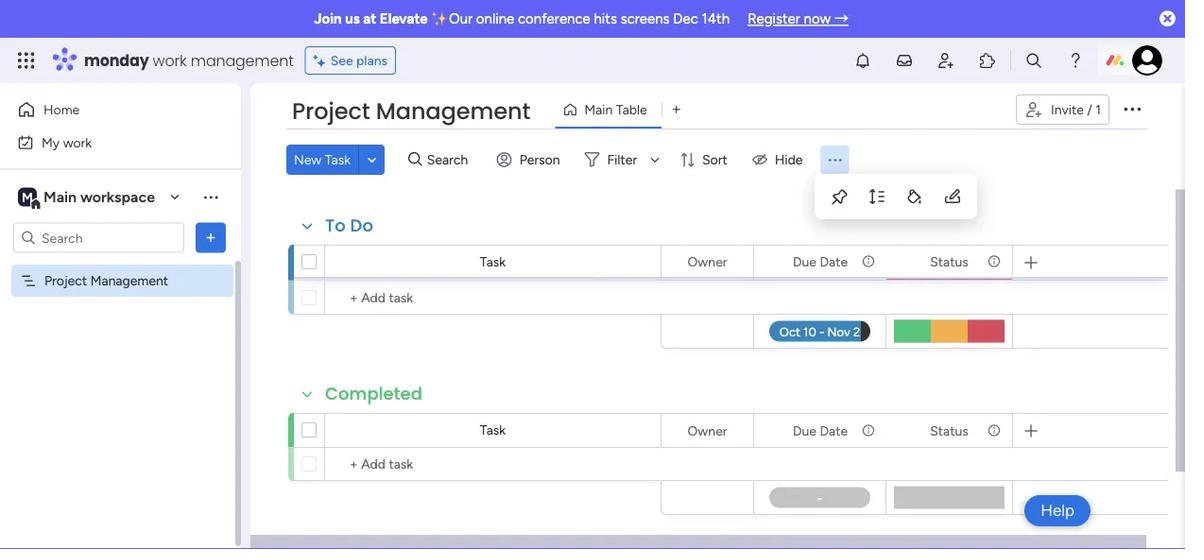 Task type: describe. For each thing, give the bounding box(es) containing it.
select product image
[[17, 51, 36, 70]]

home
[[44, 102, 80, 118]]

inbox image
[[896, 51, 915, 70]]

task inside button
[[325, 152, 351, 168]]

us
[[345, 10, 360, 27]]

sort
[[703, 152, 728, 168]]

main workspace
[[44, 188, 155, 206]]

filter
[[608, 152, 638, 168]]

main table
[[585, 102, 648, 118]]

2 due from the top
[[793, 423, 817, 439]]

register
[[748, 10, 801, 27]]

help image
[[1067, 51, 1086, 70]]

hits
[[594, 10, 618, 27]]

owner for to do
[[688, 253, 728, 270]]

column information image for completed
[[862, 423, 877, 438]]

see plans
[[331, 52, 388, 69]]

join us at elevate ✨ our online conference hits screens dec 14th
[[314, 10, 730, 27]]

notifications image
[[854, 51, 873, 70]]

register now → link
[[748, 10, 849, 27]]

home button
[[11, 95, 203, 125]]

join
[[314, 10, 342, 27]]

new task
[[294, 152, 351, 168]]

main for main table
[[585, 102, 613, 118]]

hide button
[[745, 145, 815, 175]]

14th
[[702, 10, 730, 27]]

status for column information icon related to to do status field
[[931, 253, 969, 270]]

→
[[835, 10, 849, 27]]

To Do field
[[321, 214, 378, 238]]

online
[[477, 10, 515, 27]]

help button
[[1025, 496, 1091, 527]]

person
[[520, 152, 560, 168]]

monday work management
[[84, 50, 294, 71]]

task for completed
[[480, 422, 506, 438]]

person button
[[490, 145, 572, 175]]

management inside list box
[[90, 273, 168, 289]]

status for status field associated with column information image
[[931, 423, 969, 439]]

2 due date field from the top
[[789, 420, 853, 441]]

Search field
[[423, 147, 479, 173]]

Completed field
[[321, 382, 428, 407]]

owner for completed
[[688, 423, 728, 439]]

elevate
[[380, 10, 428, 27]]

workspace selection element
[[18, 186, 158, 210]]

m
[[22, 189, 33, 205]]

sort button
[[673, 145, 739, 175]]

sync
[[409, 256, 439, 272]]

status field for column information icon related to to do
[[926, 251, 974, 272]]

Project Management field
[[288, 96, 536, 128]]

screens
[[621, 10, 670, 27]]

1 due from the top
[[793, 253, 817, 270]]

1 vertical spatial options image
[[201, 228, 220, 247]]

1 due date from the top
[[793, 253, 848, 270]]

column information image
[[987, 423, 1003, 438]]

management
[[191, 50, 294, 71]]

angle down image
[[368, 153, 377, 167]]

help
[[1041, 501, 1075, 521]]

main for main workspace
[[44, 188, 77, 206]]

my work button
[[11, 127, 203, 157]]

new task button
[[287, 145, 358, 175]]

at
[[363, 10, 377, 27]]

monday
[[84, 50, 149, 71]]

owner field for completed
[[683, 420, 733, 441]]

add view image
[[673, 103, 681, 117]]

project inside field
[[292, 96, 370, 127]]

✨
[[432, 10, 446, 27]]

+ Add task text field
[[335, 287, 653, 309]]

2 date from the top
[[820, 423, 848, 439]]

invite / 1
[[1052, 102, 1102, 118]]

2 due date from the top
[[793, 423, 848, 439]]

project inside list box
[[44, 273, 87, 289]]

project management list box
[[0, 261, 241, 549]]

stuck
[[933, 256, 967, 272]]



Task type: vqa. For each thing, say whether or not it's contained in the screenshot.
"Help center" Element at the right bottom of the page
no



Task type: locate. For each thing, give the bounding box(es) containing it.
0 vertical spatial owner field
[[683, 251, 733, 272]]

0 vertical spatial work
[[153, 50, 187, 71]]

1 vertical spatial main
[[44, 188, 77, 206]]

table
[[616, 102, 648, 118]]

oct 10
[[805, 256, 842, 271]]

0 horizontal spatial management
[[90, 273, 168, 289]]

0 vertical spatial management
[[376, 96, 531, 127]]

0 vertical spatial due date field
[[789, 251, 853, 272]]

1 vertical spatial date
[[820, 423, 848, 439]]

1 vertical spatial due
[[793, 423, 817, 439]]

Due Date field
[[789, 251, 853, 272], [789, 420, 853, 441]]

task up + add task text field
[[480, 254, 506, 270]]

see plans button
[[305, 46, 396, 75]]

1 vertical spatial management
[[90, 273, 168, 289]]

main left table at the top of page
[[585, 102, 613, 118]]

0 vertical spatial project management
[[292, 96, 531, 127]]

dec
[[674, 10, 699, 27]]

1 vertical spatial status
[[931, 423, 969, 439]]

1 horizontal spatial project
[[292, 96, 370, 127]]

0 horizontal spatial project
[[44, 273, 87, 289]]

task up + add task text box
[[480, 422, 506, 438]]

invite members image
[[937, 51, 956, 70]]

hide
[[775, 152, 803, 168]]

management inside field
[[376, 96, 531, 127]]

0 horizontal spatial options image
[[201, 228, 220, 247]]

1 status from the top
[[931, 253, 969, 270]]

1 vertical spatial project management
[[44, 273, 168, 289]]

work right the monday
[[153, 50, 187, 71]]

0 horizontal spatial project management
[[44, 273, 168, 289]]

our
[[449, 10, 473, 27]]

2 owner field from the top
[[683, 420, 733, 441]]

Owner field
[[683, 251, 733, 272], [683, 420, 733, 441]]

new
[[294, 152, 322, 168]]

0 vertical spatial project
[[292, 96, 370, 127]]

see
[[331, 52, 353, 69]]

main right workspace icon
[[44, 188, 77, 206]]

conference
[[518, 10, 591, 27]]

project management up v2 search icon on the top left of the page
[[292, 96, 531, 127]]

main table button
[[555, 95, 662, 125]]

1 horizontal spatial options image
[[1122, 97, 1144, 120]]

1 vertical spatial owner field
[[683, 420, 733, 441]]

project management down search in workspace field at the top left
[[44, 273, 168, 289]]

options image
[[1122, 97, 1144, 120], [201, 228, 220, 247]]

project management inside field
[[292, 96, 531, 127]]

work inside my work button
[[63, 134, 92, 150]]

work for my
[[63, 134, 92, 150]]

work
[[153, 50, 187, 71], [63, 134, 92, 150]]

0 vertical spatial task
[[325, 152, 351, 168]]

task
[[325, 152, 351, 168], [480, 254, 506, 270], [480, 422, 506, 438]]

work for monday
[[153, 50, 187, 71]]

1 vertical spatial task
[[480, 254, 506, 270]]

to
[[325, 214, 346, 238]]

owner field for to do
[[683, 251, 733, 272]]

1 horizontal spatial management
[[376, 96, 531, 127]]

bob builder image
[[1133, 45, 1163, 76]]

to do
[[325, 214, 374, 238]]

plans
[[357, 52, 388, 69]]

my work
[[42, 134, 92, 150]]

option
[[0, 264, 241, 268]]

0 horizontal spatial work
[[63, 134, 92, 150]]

due
[[793, 253, 817, 270], [793, 423, 817, 439]]

owner
[[688, 253, 728, 270], [688, 423, 728, 439]]

0 vertical spatial options image
[[1122, 97, 1144, 120]]

invite
[[1052, 102, 1085, 118]]

work right my
[[63, 134, 92, 150]]

Search in workspace field
[[40, 227, 158, 249]]

oct
[[805, 256, 826, 271]]

0 vertical spatial status
[[931, 253, 969, 270]]

column information image for to do
[[987, 254, 1003, 269]]

1 vertical spatial work
[[63, 134, 92, 150]]

0 vertical spatial status field
[[926, 251, 974, 272]]

completed
[[325, 382, 423, 406]]

my
[[42, 134, 60, 150]]

Status field
[[926, 251, 974, 272], [926, 420, 974, 441]]

arrow down image
[[644, 148, 667, 171]]

menu image
[[827, 151, 844, 169]]

options image right 1
[[1122, 97, 1144, 120]]

1 owner field from the top
[[683, 251, 733, 272]]

invite / 1 button
[[1017, 95, 1110, 125]]

workspace image
[[18, 187, 37, 208]]

monthly
[[358, 256, 406, 272]]

/
[[1088, 102, 1093, 118]]

0 vertical spatial main
[[585, 102, 613, 118]]

1 vertical spatial due date
[[793, 423, 848, 439]]

options image down workspace options 'icon'
[[201, 228, 220, 247]]

management up search field
[[376, 96, 531, 127]]

main inside workspace selection element
[[44, 188, 77, 206]]

project
[[292, 96, 370, 127], [44, 273, 87, 289]]

column information image
[[862, 254, 877, 269], [987, 254, 1003, 269], [862, 423, 877, 438]]

do
[[351, 214, 374, 238]]

0 vertical spatial owner
[[688, 253, 728, 270]]

0 horizontal spatial main
[[44, 188, 77, 206]]

0 vertical spatial date
[[820, 253, 848, 270]]

date
[[820, 253, 848, 270], [820, 423, 848, 439]]

2 vertical spatial task
[[480, 422, 506, 438]]

1 horizontal spatial project management
[[292, 96, 531, 127]]

management
[[376, 96, 531, 127], [90, 273, 168, 289]]

project management
[[292, 96, 531, 127], [44, 273, 168, 289]]

management down search in workspace field at the top left
[[90, 273, 168, 289]]

2 status from the top
[[931, 423, 969, 439]]

1 horizontal spatial main
[[585, 102, 613, 118]]

task for to do
[[480, 254, 506, 270]]

search everything image
[[1025, 51, 1044, 70]]

0 vertical spatial due
[[793, 253, 817, 270]]

filter button
[[577, 145, 667, 175]]

2 status field from the top
[[926, 420, 974, 441]]

1 date from the top
[[820, 253, 848, 270]]

1 vertical spatial status field
[[926, 420, 974, 441]]

register now →
[[748, 10, 849, 27]]

1
[[1096, 102, 1102, 118]]

10
[[829, 256, 842, 271]]

status field for column information image
[[926, 420, 974, 441]]

2 owner from the top
[[688, 423, 728, 439]]

due date
[[793, 253, 848, 270], [793, 423, 848, 439]]

task right new
[[325, 152, 351, 168]]

1 vertical spatial due date field
[[789, 420, 853, 441]]

1 vertical spatial project
[[44, 273, 87, 289]]

now
[[804, 10, 832, 27]]

status
[[931, 253, 969, 270], [931, 423, 969, 439]]

1 owner from the top
[[688, 253, 728, 270]]

0 vertical spatial due date
[[793, 253, 848, 270]]

project management inside list box
[[44, 273, 168, 289]]

+ Add task text field
[[335, 453, 653, 476]]

1 due date field from the top
[[789, 251, 853, 272]]

workspace
[[80, 188, 155, 206]]

apps image
[[979, 51, 998, 70]]

v2 search image
[[409, 149, 423, 170]]

project down search in workspace field at the top left
[[44, 273, 87, 289]]

1 vertical spatial owner
[[688, 423, 728, 439]]

workspace options image
[[201, 187, 220, 206]]

1 horizontal spatial work
[[153, 50, 187, 71]]

1 status field from the top
[[926, 251, 974, 272]]

monthly sync
[[358, 256, 439, 272]]

main
[[585, 102, 613, 118], [44, 188, 77, 206]]

main inside button
[[585, 102, 613, 118]]

project up new task
[[292, 96, 370, 127]]



